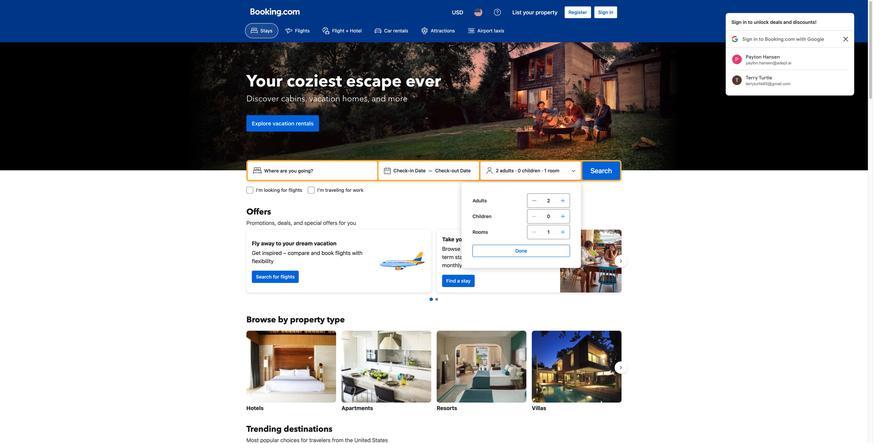 Task type: vqa. For each thing, say whether or not it's contained in the screenshot.
the yet
yes



Task type: locate. For each thing, give the bounding box(es) containing it.
browse up term
[[443, 246, 461, 252]]

airport taxis link
[[462, 23, 511, 38]]

1 horizontal spatial in
[[610, 9, 614, 15]]

stays link
[[245, 23, 279, 38]]

browse
[[443, 246, 461, 252], [247, 314, 276, 326]]

1 horizontal spatial search
[[591, 167, 613, 175]]

–
[[284, 250, 287, 256]]

fly away to your dream vacation image
[[378, 237, 426, 285]]

your inside take your longest vacation yet browse properties offering long- term stays, many at reduced monthly rates.
[[456, 236, 468, 243]]

deals,
[[278, 220, 293, 226]]

search
[[591, 167, 613, 175], [256, 274, 272, 280]]

2 check- from the left
[[436, 168, 452, 173]]

0 horizontal spatial ·
[[516, 168, 517, 173]]

in
[[610, 9, 614, 15], [743, 19, 748, 25], [410, 168, 414, 173]]

2 for 2
[[548, 198, 551, 203]]

your up –
[[283, 240, 295, 247]]

fly away to your dream vacation get inspired – compare and book flights with flexibility
[[252, 240, 363, 264]]

to right away
[[276, 240, 282, 247]]

sign left unlock
[[732, 19, 742, 25]]

search for flights link
[[252, 271, 299, 283]]

in left —
[[410, 168, 414, 173]]

flights
[[295, 28, 310, 33]]

0 vertical spatial browse
[[443, 246, 461, 252]]

0 horizontal spatial sign
[[599, 9, 609, 15]]

airport
[[478, 28, 493, 33]]

vacation up offering
[[491, 236, 513, 243]]

0 horizontal spatial rentals
[[296, 120, 314, 127]]

villas
[[532, 405, 547, 411]]

for left you
[[339, 220, 346, 226]]

discounts!
[[794, 19, 817, 25]]

and right deals
[[784, 19, 793, 25]]

type
[[327, 314, 345, 326]]

2 inside button
[[496, 168, 499, 173]]

property
[[536, 9, 558, 16], [290, 314, 325, 326]]

1 vertical spatial browse
[[247, 314, 276, 326]]

for left work on the top left of page
[[346, 187, 352, 193]]

sign in to unlock deals and discounts!
[[732, 19, 817, 25]]

airport taxis
[[478, 28, 505, 33]]

—
[[429, 168, 433, 173]]

in right the register
[[610, 9, 614, 15]]

to left unlock
[[749, 19, 753, 25]]

1 up done button
[[548, 229, 550, 235]]

check-in date — check-out date
[[394, 168, 471, 173]]

property right list
[[536, 9, 558, 16]]

2 for 2 adults · 0 children · 1 room
[[496, 168, 499, 173]]

1 left room
[[545, 168, 547, 173]]

vacation inside fly away to your dream vacation get inspired – compare and book flights with flexibility
[[314, 240, 337, 247]]

your inside fly away to your dream vacation get inspired – compare and book flights with flexibility
[[283, 240, 295, 247]]

1 vertical spatial 2
[[548, 198, 551, 203]]

main content containing offers
[[241, 206, 628, 443]]

and inside offers promotions, deals, and special offers for you
[[294, 220, 303, 226]]

0 vertical spatial 2
[[496, 168, 499, 173]]

vacation
[[309, 93, 341, 104], [273, 120, 295, 127], [491, 236, 513, 243], [314, 240, 337, 247]]

· right adults
[[516, 168, 517, 173]]

0 vertical spatial region
[[241, 227, 628, 295]]

get
[[252, 250, 261, 256]]

vacation up book
[[314, 240, 337, 247]]

rentals down cabins,
[[296, 120, 314, 127]]

ever
[[406, 70, 441, 93]]

0 vertical spatial search
[[591, 167, 613, 175]]

flight + hotel link
[[317, 23, 368, 38]]

car rentals
[[385, 28, 409, 33]]

0 horizontal spatial to
[[276, 240, 282, 247]]

1 horizontal spatial check-
[[436, 168, 452, 173]]

offers promotions, deals, and special offers for you
[[247, 206, 356, 226]]

1 horizontal spatial browse
[[443, 246, 461, 252]]

monthly
[[443, 262, 463, 268]]

in inside 'link'
[[610, 9, 614, 15]]

list your property
[[513, 9, 558, 16]]

compare
[[288, 250, 310, 256]]

region
[[241, 227, 628, 295], [241, 328, 628, 416]]

0 horizontal spatial 0
[[518, 168, 521, 173]]

1 horizontal spatial ·
[[542, 168, 544, 173]]

· right children
[[542, 168, 544, 173]]

flights
[[289, 187, 303, 193], [336, 250, 351, 256], [281, 274, 295, 280]]

flexibility
[[252, 258, 274, 264]]

1
[[545, 168, 547, 173], [548, 229, 550, 235]]

you
[[348, 220, 356, 226]]

2 left adults
[[496, 168, 499, 173]]

take your longest vacation yet browse properties offering long- term stays, many at reduced monthly rates.
[[443, 236, 523, 268]]

property for by
[[290, 314, 325, 326]]

offers
[[247, 206, 271, 218]]

flights inside fly away to your dream vacation get inspired – compare and book flights with flexibility
[[336, 250, 351, 256]]

and down escape in the left top of the page
[[372, 93, 386, 104]]

0 horizontal spatial check-
[[394, 168, 410, 173]]

sign for sign in
[[599, 9, 609, 15]]

0 vertical spatial sign
[[599, 9, 609, 15]]

to
[[749, 19, 753, 25], [276, 240, 282, 247]]

2 vertical spatial flights
[[281, 274, 295, 280]]

0 horizontal spatial date
[[415, 168, 426, 173]]

0 vertical spatial 0
[[518, 168, 521, 173]]

in left unlock
[[743, 19, 748, 25]]

flights down –
[[281, 274, 295, 280]]

1 vertical spatial 1
[[548, 229, 550, 235]]

2 down room
[[548, 198, 551, 203]]

0 vertical spatial in
[[610, 9, 614, 15]]

0 horizontal spatial browse
[[247, 314, 276, 326]]

date left —
[[415, 168, 426, 173]]

fly
[[252, 240, 260, 247]]

1 vertical spatial to
[[276, 240, 282, 247]]

1 vertical spatial in
[[743, 19, 748, 25]]

attractions
[[431, 28, 455, 33]]

offering
[[489, 246, 508, 252]]

0 horizontal spatial 2
[[496, 168, 499, 173]]

search button
[[583, 161, 621, 180]]

1 horizontal spatial rentals
[[394, 28, 409, 33]]

sign right the register
[[599, 9, 609, 15]]

1 vertical spatial property
[[290, 314, 325, 326]]

flights left with
[[336, 250, 351, 256]]

rates.
[[464, 262, 478, 268]]

flight
[[332, 28, 345, 33]]

room
[[548, 168, 560, 173]]

1 horizontal spatial your
[[456, 236, 468, 243]]

1 horizontal spatial 1
[[548, 229, 550, 235]]

0 horizontal spatial your
[[283, 240, 295, 247]]

and inside your coziest escape ever discover cabins, vacation homes, and more
[[372, 93, 386, 104]]

check- left —
[[394, 168, 410, 173]]

1 horizontal spatial 2
[[548, 198, 551, 203]]

reduced
[[492, 254, 513, 260]]

your right list
[[523, 9, 535, 16]]

sign inside 'link'
[[599, 9, 609, 15]]

1 vertical spatial region
[[241, 328, 628, 416]]

1 vertical spatial 0
[[548, 214, 551, 219]]

search inside search for flights link
[[256, 274, 272, 280]]

search for flights
[[256, 274, 295, 280]]

properties
[[462, 246, 488, 252]]

traveling
[[326, 187, 345, 193]]

rentals right car
[[394, 28, 409, 33]]

0 horizontal spatial 1
[[545, 168, 547, 173]]

browse by property type
[[247, 314, 345, 326]]

find a stay link
[[443, 275, 475, 287]]

with
[[352, 250, 363, 256]]

adults
[[500, 168, 514, 173]]

flights right looking
[[289, 187, 303, 193]]

2 region from the top
[[241, 328, 628, 416]]

your right take
[[456, 236, 468, 243]]

for inside offers promotions, deals, and special offers for you
[[339, 220, 346, 226]]

date
[[415, 168, 426, 173], [461, 168, 471, 173]]

0 horizontal spatial search
[[256, 274, 272, 280]]

0 vertical spatial 1
[[545, 168, 547, 173]]

main content
[[241, 206, 628, 443]]

for
[[281, 187, 288, 193], [346, 187, 352, 193], [339, 220, 346, 226], [273, 274, 280, 280]]

0 vertical spatial to
[[749, 19, 753, 25]]

2 horizontal spatial your
[[523, 9, 535, 16]]

1 vertical spatial search
[[256, 274, 272, 280]]

2 horizontal spatial in
[[743, 19, 748, 25]]

0 vertical spatial property
[[536, 9, 558, 16]]

+
[[346, 28, 349, 33]]

check- right —
[[436, 168, 452, 173]]

browse left by
[[247, 314, 276, 326]]

take
[[443, 236, 455, 243]]

flights link
[[280, 23, 316, 38]]

for down flexibility on the left
[[273, 274, 280, 280]]

search inside search button
[[591, 167, 613, 175]]

property right by
[[290, 314, 325, 326]]

1 horizontal spatial 0
[[548, 214, 551, 219]]

1 horizontal spatial property
[[536, 9, 558, 16]]

0 horizontal spatial in
[[410, 168, 414, 173]]

2
[[496, 168, 499, 173], [548, 198, 551, 203]]

and inside fly away to your dream vacation get inspired – compare and book flights with flexibility
[[311, 250, 320, 256]]

to inside fly away to your dream vacation get inspired – compare and book flights with flexibility
[[276, 240, 282, 247]]

to for your
[[276, 240, 282, 247]]

hotels
[[247, 405, 264, 411]]

stays
[[261, 28, 273, 33]]

date right out at the right of page
[[461, 168, 471, 173]]

yet
[[514, 236, 523, 243]]

progress bar
[[430, 298, 438, 301]]

trending
[[247, 424, 282, 435]]

1 horizontal spatial sign
[[732, 19, 742, 25]]

find a stay
[[447, 278, 471, 284]]

0 horizontal spatial property
[[290, 314, 325, 326]]

and
[[784, 19, 793, 25], [372, 93, 386, 104], [294, 220, 303, 226], [311, 250, 320, 256]]

2 vertical spatial in
[[410, 168, 414, 173]]

work
[[353, 187, 364, 193]]

1 horizontal spatial to
[[749, 19, 753, 25]]

1 vertical spatial sign
[[732, 19, 742, 25]]

vacation down the coziest
[[309, 93, 341, 104]]

rooms
[[473, 229, 488, 235]]

vacation inside your coziest escape ever discover cabins, vacation homes, and more
[[309, 93, 341, 104]]

and left book
[[311, 250, 320, 256]]

and right deals,
[[294, 220, 303, 226]]

1 region from the top
[[241, 227, 628, 295]]

1 vertical spatial flights
[[336, 250, 351, 256]]

check-
[[394, 168, 410, 173], [436, 168, 452, 173]]

take your longest vacation yet image
[[561, 230, 622, 293]]

1 horizontal spatial date
[[461, 168, 471, 173]]

usd
[[452, 9, 464, 16]]

your for list
[[523, 9, 535, 16]]



Task type: describe. For each thing, give the bounding box(es) containing it.
done button
[[473, 245, 571, 257]]

apartments link
[[342, 331, 432, 413]]

booking.com image
[[251, 8, 300, 16]]

children
[[473, 214, 492, 219]]

register
[[569, 9, 588, 15]]

for inside search for flights link
[[273, 274, 280, 280]]

more
[[388, 93, 408, 104]]

list
[[513, 9, 522, 16]]

search for search for flights
[[256, 274, 272, 280]]

browse inside take your longest vacation yet browse properties offering long- term stays, many at reduced monthly rates.
[[443, 246, 461, 252]]

destinations
[[284, 424, 333, 435]]

resorts
[[437, 405, 458, 411]]

property for your
[[536, 9, 558, 16]]

promotions,
[[247, 220, 276, 226]]

apartments
[[342, 405, 373, 411]]

check-in date button
[[391, 165, 429, 177]]

stay
[[462, 278, 471, 284]]

0 vertical spatial flights
[[289, 187, 303, 193]]

check-out date button
[[433, 165, 474, 177]]

vacation inside take your longest vacation yet browse properties offering long- term stays, many at reduced monthly rates.
[[491, 236, 513, 243]]

at
[[486, 254, 491, 260]]

term
[[443, 254, 454, 260]]

offers
[[323, 220, 338, 226]]

region containing hotels
[[241, 328, 628, 416]]

attractions link
[[416, 23, 461, 38]]

your coziest escape ever discover cabins, vacation homes, and more
[[247, 70, 441, 104]]

1 vertical spatial rentals
[[296, 120, 314, 127]]

car rentals link
[[369, 23, 414, 38]]

in for check-in date — check-out date
[[410, 168, 414, 173]]

usd button
[[448, 4, 468, 20]]

0 vertical spatial rentals
[[394, 28, 409, 33]]

escape
[[346, 70, 402, 93]]

adults
[[473, 198, 487, 203]]

children
[[523, 168, 541, 173]]

dream
[[296, 240, 313, 247]]

2 date from the left
[[461, 168, 471, 173]]

unlock
[[755, 19, 770, 25]]

i'm
[[318, 187, 324, 193]]

2 adults · 0 children · 1 room button
[[484, 164, 579, 177]]

longest
[[469, 236, 489, 243]]

i'm traveling for work
[[318, 187, 364, 193]]

sign for sign in to unlock deals and discounts!
[[732, 19, 742, 25]]

in for sign in to unlock deals and discounts!
[[743, 19, 748, 25]]

1 date from the left
[[415, 168, 426, 173]]

resorts link
[[437, 331, 527, 413]]

0 inside button
[[518, 168, 521, 173]]

by
[[278, 314, 288, 326]]

vacation right explore
[[273, 120, 295, 127]]

to for unlock
[[749, 19, 753, 25]]

your for take
[[456, 236, 468, 243]]

done
[[516, 248, 528, 254]]

your
[[247, 70, 283, 93]]

hotel
[[350, 28, 362, 33]]

coziest
[[287, 70, 342, 93]]

2 adults · 0 children · 1 room
[[496, 168, 560, 173]]

flight + hotel
[[332, 28, 362, 33]]

book
[[322, 250, 334, 256]]

villas link
[[532, 331, 622, 413]]

trending destinations
[[247, 424, 333, 435]]

long-
[[510, 246, 523, 252]]

list your property link
[[509, 4, 562, 20]]

1 check- from the left
[[394, 168, 410, 173]]

hotels link
[[247, 331, 336, 413]]

explore vacation rentals
[[252, 120, 314, 127]]

register link
[[565, 6, 592, 18]]

1 inside button
[[545, 168, 547, 173]]

away
[[261, 240, 275, 247]]

1 · from the left
[[516, 168, 517, 173]]

looking
[[264, 187, 280, 193]]

explore
[[252, 120, 271, 127]]

stays,
[[456, 254, 470, 260]]

car
[[385, 28, 392, 33]]

special
[[305, 220, 322, 226]]

out
[[452, 168, 459, 173]]

homes,
[[343, 93, 370, 104]]

a
[[458, 278, 460, 284]]

deals
[[771, 19, 783, 25]]

inspired
[[262, 250, 282, 256]]

Where are you going? field
[[262, 165, 375, 177]]

cabins,
[[281, 93, 307, 104]]

discover
[[247, 93, 279, 104]]

region containing take your longest vacation yet
[[241, 227, 628, 295]]

in for sign in
[[610, 9, 614, 15]]

search for search
[[591, 167, 613, 175]]

explore vacation rentals link
[[247, 115, 319, 132]]

taxis
[[494, 28, 505, 33]]

for right looking
[[281, 187, 288, 193]]

find
[[447, 278, 456, 284]]

2 · from the left
[[542, 168, 544, 173]]

i'm looking for flights
[[256, 187, 303, 193]]

sign in link
[[595, 6, 618, 18]]



